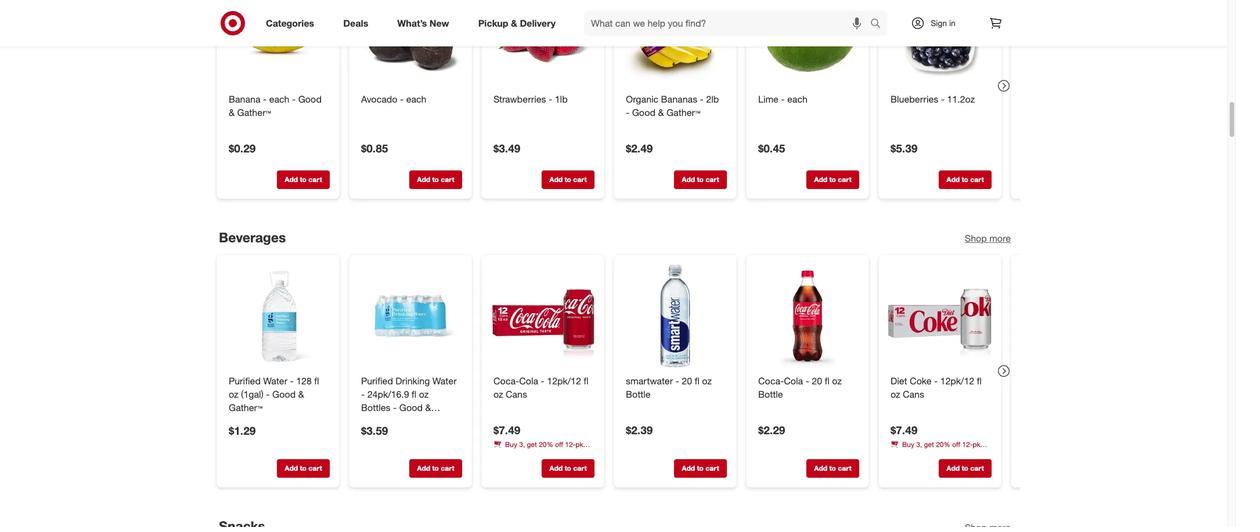 Task type: vqa. For each thing, say whether or not it's contained in the screenshot.
DEALS button
no



Task type: locate. For each thing, give the bounding box(es) containing it.
$7.49
[[494, 424, 521, 438], [891, 424, 918, 438]]

shop more
[[965, 233, 1011, 245]]

20% down coca-cola - 12pk/12 fl oz cans link
[[539, 441, 553, 450]]

to for $0.29
[[300, 175, 307, 184]]

1 horizontal spatial 20
[[812, 376, 823, 388]]

strawberries - 1lb
[[494, 93, 568, 105]]

coca- inside coca-cola - 20 fl oz bottle
[[759, 376, 784, 388]]

1 horizontal spatial 20%
[[936, 441, 951, 450]]

purified
[[229, 376, 261, 388], [361, 376, 393, 388]]

cart for $2.39
[[706, 465, 719, 473]]

0 horizontal spatial water
[[263, 376, 288, 388]]

water inside purified water - 128 fl oz (1gal) - good & gather™
[[263, 376, 288, 388]]

2 off from the left
[[953, 441, 961, 450]]

search
[[865, 18, 893, 30]]

oz inside coca-cola - 20 fl oz bottle
[[832, 376, 842, 388]]

buy 3, get 20% off 12-pk soda
[[494, 441, 584, 460], [891, 441, 981, 460]]

& down bananas at the top right
[[658, 107, 664, 118]]

0 horizontal spatial cans
[[506, 389, 527, 401]]

bottle up $2.29
[[759, 389, 783, 401]]

2 12pk/12 from the left
[[941, 376, 975, 388]]

add for $2.29
[[815, 465, 828, 473]]

smartwater
[[626, 376, 673, 388]]

organic bananas - 2lb - good & gather™ link
[[626, 93, 725, 119]]

gather™ down the (1gal)
[[229, 403, 263, 414]]

good inside purified drinking water - 24pk/16.9 fl oz bottles - good & gather™ $3.59
[[399, 403, 423, 414]]

20%
[[539, 441, 553, 450], [936, 441, 951, 450]]

add for $5.39
[[947, 175, 960, 184]]

& down 128
[[298, 389, 304, 401]]

water right "drinking"
[[433, 376, 457, 388]]

coca- inside coca-cola - 12pk/12 fl oz cans
[[494, 376, 519, 388]]

pickup & delivery
[[478, 17, 556, 29]]

1 cans from the left
[[506, 389, 527, 401]]

diet coke - 12pk/12 fl oz cans image
[[889, 265, 992, 368], [889, 265, 992, 368]]

oz inside smartwater - 20 fl oz bottle
[[702, 376, 712, 388]]

add to cart
[[285, 175, 322, 184], [417, 175, 455, 184], [550, 175, 587, 184], [682, 175, 719, 184], [815, 175, 852, 184], [947, 175, 984, 184], [285, 465, 322, 473], [417, 465, 455, 473], [550, 465, 587, 473], [682, 465, 719, 473], [815, 465, 852, 473], [947, 465, 984, 473]]

12pk/12
[[547, 376, 581, 388], [941, 376, 975, 388]]

add to cart for $1.29
[[285, 465, 322, 473]]

cola inside coca-cola - 12pk/12 fl oz cans
[[519, 376, 539, 388]]

add for $3.49
[[550, 175, 563, 184]]

coca-cola - 20 fl oz bottle image
[[756, 265, 860, 368], [756, 265, 860, 368]]

12pk/12 inside coca-cola - 12pk/12 fl oz cans
[[547, 376, 581, 388]]

soda for diet coke - 12pk/12 fl oz cans
[[891, 451, 906, 460]]

cart for $5.39
[[971, 175, 984, 184]]

good
[[298, 93, 322, 105], [632, 107, 656, 118], [272, 389, 296, 401], [399, 403, 423, 414]]

12- for diet coke - 12pk/12 fl oz cans
[[963, 441, 973, 450]]

gather™ down bananas at the top right
[[667, 107, 701, 118]]

1 horizontal spatial pk
[[973, 441, 981, 450]]

purified inside purified water - 128 fl oz (1gal) - good & gather™
[[229, 376, 261, 388]]

20% down diet coke - 12pk/12 fl oz cans link
[[936, 441, 951, 450]]

2 each from the left
[[406, 93, 427, 105]]

3, for coca-cola - 12pk/12 fl oz cans
[[519, 441, 525, 450]]

each for $0.85
[[406, 93, 427, 105]]

0 horizontal spatial buy 3, get 20% off 12-pk soda
[[494, 441, 584, 460]]

2 3, from the left
[[917, 441, 923, 450]]

1 buy from the left
[[505, 441, 517, 450]]

add to cart button for $0.45
[[807, 170, 860, 189]]

1 horizontal spatial water
[[433, 376, 457, 388]]

fl inside coca-cola - 12pk/12 fl oz cans
[[584, 376, 589, 388]]

coca-cola - 12pk/12 fl oz cans image
[[491, 265, 595, 368], [491, 265, 595, 368]]

2 get from the left
[[924, 441, 934, 450]]

deals link
[[334, 10, 383, 36]]

water
[[263, 376, 288, 388], [433, 376, 457, 388]]

delivery
[[520, 17, 556, 29]]

2 cans from the left
[[903, 389, 925, 401]]

buy 3, get 20% off 12-pk soda button for cola
[[494, 440, 595, 460]]

1 soda from the left
[[494, 451, 509, 460]]

- inside coca-cola - 12pk/12 fl oz cans
[[541, 376, 545, 388]]

1 water from the left
[[263, 376, 288, 388]]

each right 'lime'
[[788, 93, 808, 105]]

0 horizontal spatial cola
[[519, 376, 539, 388]]

$2.49
[[626, 141, 653, 155]]

avocado - each
[[361, 93, 427, 105]]

0 horizontal spatial 12-
[[565, 441, 576, 450]]

1 horizontal spatial buy 3, get 20% off 12-pk soda
[[891, 441, 981, 460]]

each inside "banana - each - good & gather™"
[[269, 93, 290, 105]]

each right avocado
[[406, 93, 427, 105]]

12pk/12 for diet coke - 12pk/12 fl oz cans
[[941, 376, 975, 388]]

good inside "banana - each - good & gather™"
[[298, 93, 322, 105]]

sign
[[931, 18, 947, 28]]

1 horizontal spatial off
[[953, 441, 961, 450]]

1 horizontal spatial 12-
[[963, 441, 973, 450]]

3 each from the left
[[788, 93, 808, 105]]

add
[[285, 175, 298, 184], [417, 175, 430, 184], [550, 175, 563, 184], [682, 175, 695, 184], [815, 175, 828, 184], [947, 175, 960, 184], [285, 465, 298, 473], [417, 465, 430, 473], [550, 465, 563, 473], [682, 465, 695, 473], [815, 465, 828, 473], [947, 465, 960, 473]]

banana - each - good & gather™
[[229, 93, 322, 118]]

get down coca-cola - 12pk/12 fl oz cans in the bottom of the page
[[527, 441, 537, 450]]

banana - each - good & gather™ image
[[227, 0, 330, 86], [227, 0, 330, 86]]

2 20% from the left
[[936, 441, 951, 450]]

bottle inside smartwater - 20 fl oz bottle
[[626, 389, 651, 401]]

add to cart button for $2.29
[[807, 460, 860, 479]]

fl for coca-cola - 20 fl oz bottle
[[825, 376, 830, 388]]

avocado - each image
[[359, 0, 462, 86], [359, 0, 462, 86]]

good inside purified water - 128 fl oz (1gal) - good & gather™
[[272, 389, 296, 401]]

oz for coca-cola - 20 fl oz bottle
[[832, 376, 842, 388]]

2 buy 3, get 20% off 12-pk soda from the left
[[891, 441, 981, 460]]

$7.49 down diet
[[891, 424, 918, 438]]

1 12pk/12 from the left
[[547, 376, 581, 388]]

purified up 24pk/16.9
[[361, 376, 393, 388]]

cola for cans
[[519, 376, 539, 388]]

good inside organic bananas - 2lb - good & gather™
[[632, 107, 656, 118]]

avocado
[[361, 93, 398, 105]]

buy
[[505, 441, 517, 450], [903, 441, 915, 450]]

get
[[527, 441, 537, 450], [924, 441, 934, 450]]

water up the (1gal)
[[263, 376, 288, 388]]

0 horizontal spatial soda
[[494, 451, 509, 460]]

purified water - 128 fl oz (1gal) - good & gather™ image
[[227, 265, 330, 368], [227, 265, 330, 368]]

pickup
[[478, 17, 509, 29]]

gather™
[[237, 107, 271, 118], [667, 107, 701, 118], [229, 403, 263, 414], [361, 416, 395, 427]]

cart for $2.29
[[838, 465, 852, 473]]

more
[[990, 233, 1011, 245]]

1 horizontal spatial cola
[[784, 376, 803, 388]]

cans inside diet coke - 12pk/12 fl oz cans
[[903, 389, 925, 401]]

2 buy from the left
[[903, 441, 915, 450]]

11.2oz
[[948, 93, 975, 105]]

coca-cola - 20 fl oz bottle link
[[759, 375, 857, 402]]

& right pickup on the top of the page
[[511, 17, 518, 29]]

gather™ inside "banana - each - good & gather™"
[[237, 107, 271, 118]]

1 horizontal spatial cans
[[903, 389, 925, 401]]

1 20% from the left
[[539, 441, 553, 450]]

20
[[682, 376, 692, 388], [812, 376, 823, 388]]

1 horizontal spatial $7.49
[[891, 424, 918, 438]]

1 horizontal spatial each
[[406, 93, 427, 105]]

1 buy 3, get 20% off 12-pk soda from the left
[[494, 441, 584, 460]]

buy 3, get 20% off 12-pk soda button
[[494, 440, 595, 460], [891, 440, 992, 460]]

& down banana
[[229, 107, 235, 118]]

oz inside coca-cola - 12pk/12 fl oz cans
[[494, 389, 503, 401]]

deals
[[343, 17, 368, 29]]

fl
[[314, 376, 319, 388], [584, 376, 589, 388], [695, 376, 700, 388], [825, 376, 830, 388], [977, 376, 982, 388], [412, 389, 417, 401]]

blueberries - 11.2oz link
[[891, 93, 990, 106]]

1 bottle from the left
[[626, 389, 651, 401]]

smartwater - 20 fl oz bottle
[[626, 376, 712, 401]]

1 off from the left
[[555, 441, 563, 450]]

off
[[555, 441, 563, 450], [953, 441, 961, 450]]

& down "drinking"
[[425, 403, 431, 414]]

add to cart for $5.39
[[947, 175, 984, 184]]

cart
[[309, 175, 322, 184], [441, 175, 455, 184], [573, 175, 587, 184], [706, 175, 719, 184], [838, 175, 852, 184], [971, 175, 984, 184], [309, 465, 322, 473], [441, 465, 455, 473], [573, 465, 587, 473], [706, 465, 719, 473], [838, 465, 852, 473], [971, 465, 984, 473]]

0 horizontal spatial each
[[269, 93, 290, 105]]

0 horizontal spatial 20
[[682, 376, 692, 388]]

each
[[269, 93, 290, 105], [406, 93, 427, 105], [788, 93, 808, 105]]

strawberries - 1lb image
[[491, 0, 595, 86], [491, 0, 595, 86]]

coca- for bottle
[[759, 376, 784, 388]]

1 buy 3, get 20% off 12-pk soda button from the left
[[494, 440, 595, 460]]

& inside purified water - 128 fl oz (1gal) - good & gather™
[[298, 389, 304, 401]]

2 soda from the left
[[891, 451, 906, 460]]

add to cart button
[[277, 170, 330, 189], [409, 170, 462, 189], [542, 170, 595, 189], [674, 170, 727, 189], [807, 170, 860, 189], [939, 170, 992, 189], [277, 460, 330, 479], [409, 460, 462, 479], [542, 460, 595, 479], [674, 460, 727, 479], [807, 460, 860, 479], [939, 460, 992, 479]]

2 cola from the left
[[784, 376, 803, 388]]

1 12- from the left
[[565, 441, 576, 450]]

0 horizontal spatial get
[[527, 441, 537, 450]]

each for $0.45
[[788, 93, 808, 105]]

$3.49
[[494, 141, 521, 155]]

2 bottle from the left
[[759, 389, 783, 401]]

2 water from the left
[[433, 376, 457, 388]]

fl inside purified drinking water - 24pk/16.9 fl oz bottles - good & gather™ $3.59
[[412, 389, 417, 401]]

1 purified from the left
[[229, 376, 261, 388]]

1 horizontal spatial buy
[[903, 441, 915, 450]]

1 each from the left
[[269, 93, 290, 105]]

1 get from the left
[[527, 441, 537, 450]]

off for diet coke - 12pk/12 fl oz cans
[[953, 441, 961, 450]]

1 20 from the left
[[682, 376, 692, 388]]

0 horizontal spatial $7.49
[[494, 424, 521, 438]]

gather™ down bottles
[[361, 416, 395, 427]]

cans inside coca-cola - 12pk/12 fl oz cans
[[506, 389, 527, 401]]

purified drinking water - 24pk/16.9 fl oz bottles - good & gather™ image
[[359, 265, 462, 368], [359, 265, 462, 368]]

0 horizontal spatial 3,
[[519, 441, 525, 450]]

get down diet coke - 12pk/12 fl oz cans
[[924, 441, 934, 450]]

oz for purified water - 128 fl oz (1gal) - good & gather™
[[229, 389, 239, 401]]

cans for cola
[[506, 389, 527, 401]]

1 $7.49 from the left
[[494, 424, 521, 438]]

& inside purified drinking water - 24pk/16.9 fl oz bottles - good & gather™ $3.59
[[425, 403, 431, 414]]

blueberries - 11.2oz image
[[889, 0, 992, 86], [889, 0, 992, 86]]

oz inside purified water - 128 fl oz (1gal) - good & gather™
[[229, 389, 239, 401]]

- inside coca-cola - 20 fl oz bottle
[[806, 376, 810, 388]]

2 horizontal spatial each
[[788, 93, 808, 105]]

1 horizontal spatial 12pk/12
[[941, 376, 975, 388]]

cart for $3.59
[[441, 465, 455, 473]]

to for $1.29
[[300, 465, 307, 473]]

cart for $0.45
[[838, 175, 852, 184]]

lime - each image
[[756, 0, 860, 86], [756, 0, 860, 86]]

0 horizontal spatial purified
[[229, 376, 261, 388]]

2 purified from the left
[[361, 376, 393, 388]]

organic
[[626, 93, 659, 105]]

2 pk from the left
[[973, 441, 981, 450]]

0 horizontal spatial off
[[555, 441, 563, 450]]

$7.49 for coca-cola - 12pk/12 fl oz cans
[[494, 424, 521, 438]]

what's new link
[[388, 10, 464, 36]]

0 horizontal spatial 12pk/12
[[547, 376, 581, 388]]

oz
[[702, 376, 712, 388], [832, 376, 842, 388], [229, 389, 239, 401], [419, 389, 429, 401], [494, 389, 503, 401], [891, 389, 901, 401]]

$1.29
[[229, 424, 256, 438]]

fl inside diet coke - 12pk/12 fl oz cans
[[977, 376, 982, 388]]

fl inside purified water - 128 fl oz (1gal) - good & gather™
[[314, 376, 319, 388]]

2 12- from the left
[[963, 441, 973, 450]]

coca-cola - 12pk/12 fl oz cans link
[[494, 375, 592, 402]]

what's
[[397, 17, 427, 29]]

add for $1.29
[[285, 465, 298, 473]]

$7.49 down coca-cola - 12pk/12 fl oz cans in the bottom of the page
[[494, 424, 521, 438]]

smartwater - 20 fl oz bottle image
[[624, 265, 727, 368], [624, 265, 727, 368]]

3,
[[519, 441, 525, 450], [917, 441, 923, 450]]

2 20 from the left
[[812, 376, 823, 388]]

purified inside purified drinking water - 24pk/16.9 fl oz bottles - good & gather™ $3.59
[[361, 376, 393, 388]]

buy 3, get 20% off 12-pk soda button for coke
[[891, 440, 992, 460]]

0 horizontal spatial buy 3, get 20% off 12-pk soda button
[[494, 440, 595, 460]]

gather™ down banana
[[237, 107, 271, 118]]

purified up the (1gal)
[[229, 376, 261, 388]]

coca- for cans
[[494, 376, 519, 388]]

1 horizontal spatial buy 3, get 20% off 12-pk soda button
[[891, 440, 992, 460]]

cart for $0.85
[[441, 175, 455, 184]]

2 buy 3, get 20% off 12-pk soda button from the left
[[891, 440, 992, 460]]

1 horizontal spatial bottle
[[759, 389, 783, 401]]

- inside smartwater - 20 fl oz bottle
[[676, 376, 679, 388]]

to
[[300, 175, 307, 184], [432, 175, 439, 184], [565, 175, 572, 184], [697, 175, 704, 184], [830, 175, 836, 184], [962, 175, 969, 184], [300, 465, 307, 473], [432, 465, 439, 473], [565, 465, 572, 473], [697, 465, 704, 473], [830, 465, 836, 473], [962, 465, 969, 473]]

2 $7.49 from the left
[[891, 424, 918, 438]]

1 horizontal spatial soda
[[891, 451, 906, 460]]

1 horizontal spatial get
[[924, 441, 934, 450]]

1 3, from the left
[[519, 441, 525, 450]]

cart for $3.49
[[573, 175, 587, 184]]

organic bananas - 2lb - good & gather™ image
[[624, 0, 727, 86], [624, 0, 727, 86]]

1 horizontal spatial coca-
[[759, 376, 784, 388]]

strawberries
[[494, 93, 546, 105]]

fl inside coca-cola - 20 fl oz bottle
[[825, 376, 830, 388]]

each right banana
[[269, 93, 290, 105]]

12pk/12 for coca-cola - 12pk/12 fl oz cans
[[547, 376, 581, 388]]

pk for coca-cola - 12pk/12 fl oz cans
[[576, 441, 584, 450]]

bottle down smartwater
[[626, 389, 651, 401]]

0 horizontal spatial bottle
[[626, 389, 651, 401]]

oz inside diet coke - 12pk/12 fl oz cans
[[891, 389, 901, 401]]

buy for diet coke - 12pk/12 fl oz cans
[[903, 441, 915, 450]]

smartwater - 20 fl oz bottle link
[[626, 375, 725, 402]]

1 pk from the left
[[576, 441, 584, 450]]

to for $3.49
[[565, 175, 572, 184]]

coca-
[[494, 376, 519, 388], [759, 376, 784, 388]]

1 horizontal spatial purified
[[361, 376, 393, 388]]

buy for coca-cola - 12pk/12 fl oz cans
[[505, 441, 517, 450]]

get for coke
[[924, 441, 934, 450]]

12pk/12 inside diet coke - 12pk/12 fl oz cans
[[941, 376, 975, 388]]

bottle
[[626, 389, 651, 401], [759, 389, 783, 401]]

1lb
[[555, 93, 568, 105]]

$0.45
[[759, 141, 785, 155]]

0 horizontal spatial coca-
[[494, 376, 519, 388]]

lime - each
[[759, 93, 808, 105]]

1 cola from the left
[[519, 376, 539, 388]]

1 horizontal spatial 3,
[[917, 441, 923, 450]]

&
[[511, 17, 518, 29], [229, 107, 235, 118], [658, 107, 664, 118], [298, 389, 304, 401], [425, 403, 431, 414]]

0 horizontal spatial 20%
[[539, 441, 553, 450]]

0 horizontal spatial pk
[[576, 441, 584, 450]]

cola inside coca-cola - 20 fl oz bottle
[[784, 376, 803, 388]]

-
[[263, 93, 267, 105], [292, 93, 296, 105], [400, 93, 404, 105], [549, 93, 553, 105], [700, 93, 704, 105], [781, 93, 785, 105], [941, 93, 945, 105], [626, 107, 630, 118], [290, 376, 294, 388], [541, 376, 545, 388], [676, 376, 679, 388], [806, 376, 810, 388], [935, 376, 938, 388], [266, 389, 270, 401], [361, 389, 365, 401], [393, 403, 397, 414]]

1 coca- from the left
[[494, 376, 519, 388]]

add for $0.45
[[815, 175, 828, 184]]

2 coca- from the left
[[759, 376, 784, 388]]

12-
[[565, 441, 576, 450], [963, 441, 973, 450]]

0 horizontal spatial buy
[[505, 441, 517, 450]]



Task type: describe. For each thing, give the bounding box(es) containing it.
sign in link
[[901, 10, 974, 36]]

add to cart for $3.59
[[417, 465, 455, 473]]

24pk/16.9
[[367, 389, 409, 401]]

$7.49 for diet coke - 12pk/12 fl oz cans
[[891, 424, 918, 438]]

cart for $0.29
[[309, 175, 322, 184]]

sign in
[[931, 18, 956, 28]]

add to cart button for $5.39
[[939, 170, 992, 189]]

- inside diet coke - 12pk/12 fl oz cans
[[935, 376, 938, 388]]

off for coca-cola - 12pk/12 fl oz cans
[[555, 441, 563, 450]]

buy 3, get 20% off 12-pk soda for coke
[[891, 441, 981, 460]]

what's new
[[397, 17, 449, 29]]

shop
[[965, 233, 987, 245]]

soda for coca-cola - 12pk/12 fl oz cans
[[494, 451, 509, 460]]

add for $0.29
[[285, 175, 298, 184]]

add for $2.49
[[682, 175, 695, 184]]

beverages
[[219, 229, 286, 245]]

purified drinking water - 24pk/16.9 fl oz bottles - good & gather™ link
[[361, 375, 460, 427]]

diet coke - 12pk/12 fl oz cans link
[[891, 375, 990, 402]]

lime
[[759, 93, 779, 105]]

banana - each - good & gather™ link
[[229, 93, 328, 119]]

add to cart button for $3.49
[[542, 170, 595, 189]]

to for $0.85
[[432, 175, 439, 184]]

20 inside smartwater - 20 fl oz bottle
[[682, 376, 692, 388]]

oz inside purified drinking water - 24pk/16.9 fl oz bottles - good & gather™ $3.59
[[419, 389, 429, 401]]

add to cart for $3.49
[[550, 175, 587, 184]]

cart for $2.49
[[706, 175, 719, 184]]

What can we help you find? suggestions appear below search field
[[584, 10, 874, 36]]

$5.39
[[891, 141, 918, 155]]

diet
[[891, 376, 908, 388]]

add for $3.59
[[417, 465, 430, 473]]

$2.29
[[759, 424, 785, 438]]

cola for bottle
[[784, 376, 803, 388]]

pickup & delivery link
[[469, 10, 570, 36]]

20% for coke
[[936, 441, 951, 450]]

add for $0.85
[[417, 175, 430, 184]]

strawberries - 1lb link
[[494, 93, 592, 106]]

organic bananas - 2lb - good & gather™
[[626, 93, 719, 118]]

fl for diet coke - 12pk/12 fl oz cans
[[977, 376, 982, 388]]

gather™ inside purified drinking water - 24pk/16.9 fl oz bottles - good & gather™ $3.59
[[361, 416, 395, 427]]

add to cart button for $2.49
[[674, 170, 727, 189]]

coca-cola - 20 fl oz bottle
[[759, 376, 842, 401]]

add to cart for $2.39
[[682, 465, 719, 473]]

coca-cola - 12pk/12 fl oz cans
[[494, 376, 589, 401]]

categories
[[266, 17, 314, 29]]

purified for purified water - 128 fl oz (1gal) - good & gather™
[[229, 376, 261, 388]]

blueberries - 11.2oz
[[891, 93, 975, 105]]

to for $3.59
[[432, 465, 439, 473]]

gather™ inside organic bananas - 2lb - good & gather™
[[667, 107, 701, 118]]

add to cart button for $0.29
[[277, 170, 330, 189]]

to for $2.49
[[697, 175, 704, 184]]

search button
[[865, 10, 893, 38]]

categories link
[[256, 10, 329, 36]]

new
[[430, 17, 449, 29]]

purified drinking water - 24pk/16.9 fl oz bottles - good & gather™ $3.59
[[361, 376, 457, 438]]

buy 3, get 20% off 12-pk soda for cola
[[494, 441, 584, 460]]

$0.29
[[229, 141, 256, 155]]

purified water - 128 fl oz (1gal) - good & gather™ link
[[229, 375, 328, 415]]

coke
[[910, 376, 932, 388]]

add to cart button for $0.85
[[409, 170, 462, 189]]

bottle inside coca-cola - 20 fl oz bottle
[[759, 389, 783, 401]]

to for $5.39
[[962, 175, 969, 184]]

20% for cola
[[539, 441, 553, 450]]

cart for $1.29
[[309, 465, 322, 473]]

oz for coca-cola - 12pk/12 fl oz cans
[[494, 389, 503, 401]]

blueberries
[[891, 93, 939, 105]]

& inside organic bananas - 2lb - good & gather™
[[658, 107, 664, 118]]

cans for coke
[[903, 389, 925, 401]]

$0.85
[[361, 141, 388, 155]]

add to cart for $0.85
[[417, 175, 455, 184]]

purified water - 128 fl oz (1gal) - good & gather™
[[229, 376, 319, 414]]

fl for coca-cola - 12pk/12 fl oz cans
[[584, 376, 589, 388]]

add to cart button for $3.59
[[409, 460, 462, 479]]

bottles
[[361, 403, 391, 414]]

$3.59
[[361, 424, 388, 438]]

shop more button
[[965, 233, 1011, 246]]

diet coke - 12pk/12 fl oz cans
[[891, 376, 982, 401]]

2lb
[[706, 93, 719, 105]]

add to cart button for $2.39
[[674, 460, 727, 479]]

& inside "banana - each - good & gather™"
[[229, 107, 235, 118]]

banana
[[229, 93, 261, 105]]

bananas
[[661, 93, 698, 105]]

12- for coca-cola - 12pk/12 fl oz cans
[[565, 441, 576, 450]]

purified for purified drinking water - 24pk/16.9 fl oz bottles - good & gather™ $3.59
[[361, 376, 393, 388]]

$2.39
[[626, 424, 653, 438]]

drinking
[[396, 376, 430, 388]]

20 inside coca-cola - 20 fl oz bottle
[[812, 376, 823, 388]]

fl inside smartwater - 20 fl oz bottle
[[695, 376, 700, 388]]

to for $0.45
[[830, 175, 836, 184]]

oz for diet coke - 12pk/12 fl oz cans
[[891, 389, 901, 401]]

add to cart for $2.49
[[682, 175, 719, 184]]

water inside purified drinking water - 24pk/16.9 fl oz bottles - good & gather™ $3.59
[[433, 376, 457, 388]]

fl for purified water - 128 fl oz (1gal) - good & gather™
[[314, 376, 319, 388]]

3, for diet coke - 12pk/12 fl oz cans
[[917, 441, 923, 450]]

add to cart button for $1.29
[[277, 460, 330, 479]]

128
[[296, 376, 312, 388]]

get for cola
[[527, 441, 537, 450]]

in
[[950, 18, 956, 28]]

(1gal)
[[241, 389, 264, 401]]

lime - each link
[[759, 93, 857, 106]]

pk for diet coke - 12pk/12 fl oz cans
[[973, 441, 981, 450]]

add to cart for $0.29
[[285, 175, 322, 184]]

gather™ inside purified water - 128 fl oz (1gal) - good & gather™
[[229, 403, 263, 414]]

each for $0.29
[[269, 93, 290, 105]]

add to cart for $2.29
[[815, 465, 852, 473]]

add to cart for $0.45
[[815, 175, 852, 184]]

to for $2.29
[[830, 465, 836, 473]]

to for $2.39
[[697, 465, 704, 473]]

add for $2.39
[[682, 465, 695, 473]]

avocado - each link
[[361, 93, 460, 106]]



